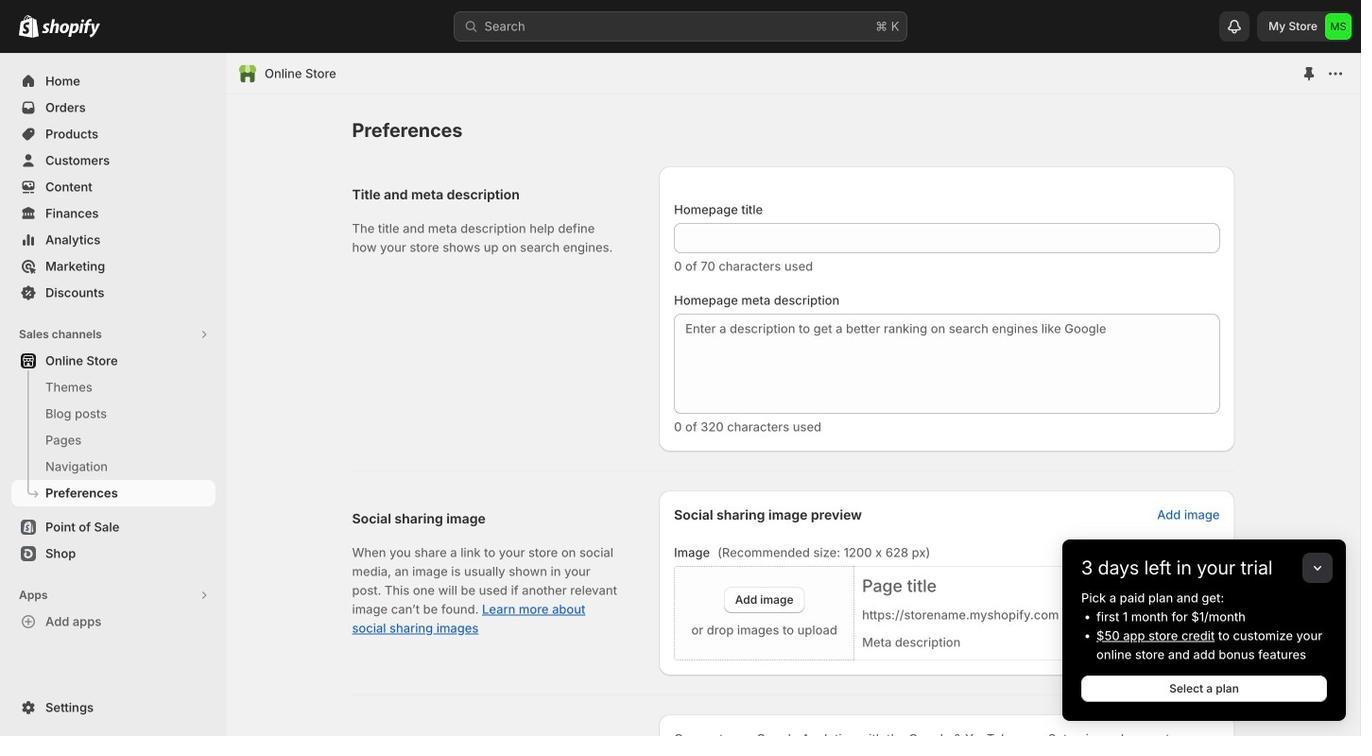 Task type: describe. For each thing, give the bounding box(es) containing it.
0 horizontal spatial shopify image
[[19, 15, 39, 38]]



Task type: vqa. For each thing, say whether or not it's contained in the screenshot.
the leftmost Shopify image
yes



Task type: locate. For each thing, give the bounding box(es) containing it.
online store image
[[238, 64, 257, 83]]

my store image
[[1326, 13, 1352, 40]]

shopify image
[[19, 15, 39, 38], [42, 19, 100, 38]]

1 horizontal spatial shopify image
[[42, 19, 100, 38]]



